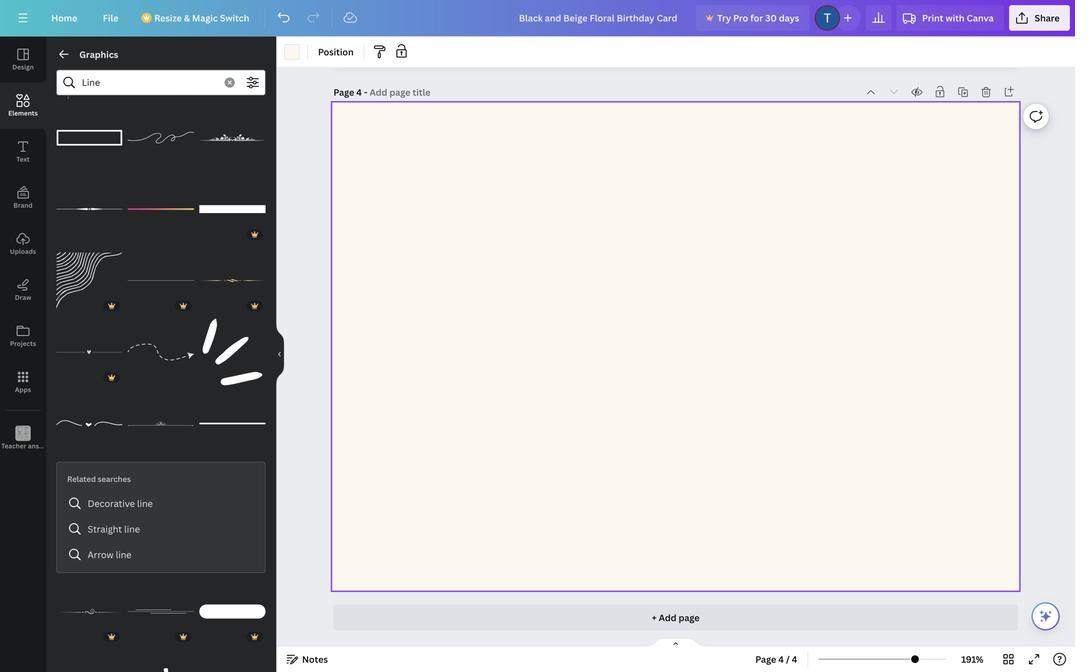 Task type: vqa. For each thing, say whether or not it's contained in the screenshot.
🎁 50% off Canva Pro for the first 3 months. Limited time offer. Upgrade now .
no



Task type: locate. For each thing, give the bounding box(es) containing it.
line right arrow
[[116, 548, 132, 561]]

0 horizontal spatial 4
[[357, 86, 362, 98]]

line image
[[199, 104, 266, 171], [56, 176, 123, 242]]

+ add page
[[652, 612, 700, 624]]

design
[[12, 63, 34, 71]]

4
[[357, 86, 362, 98], [779, 653, 784, 665], [792, 653, 798, 665]]

+ add page button
[[334, 605, 1018, 631]]

text
[[16, 155, 30, 164]]

arrow line button
[[62, 542, 260, 567]]

+
[[652, 612, 657, 624]]

keys
[[52, 442, 66, 450]]

teacher answer keys
[[1, 442, 66, 450]]

uploads
[[10, 247, 36, 256]]

graphics
[[79, 48, 118, 60]]

page
[[679, 612, 700, 624]]

share
[[1035, 12, 1060, 24]]

projects
[[10, 339, 36, 348]]

pro
[[734, 12, 748, 24]]

1 vertical spatial page
[[756, 653, 776, 665]]

decorative line button
[[62, 491, 260, 516]]

page
[[334, 86, 354, 98], [756, 653, 776, 665]]

#fef8ee image
[[284, 44, 300, 60], [284, 44, 300, 60]]

draw
[[15, 293, 31, 302]]

0 vertical spatial line
[[137, 497, 153, 509]]

home
[[51, 12, 77, 24]]

group
[[56, 33, 123, 99], [128, 33, 194, 99], [199, 33, 266, 99], [56, 104, 123, 171], [199, 104, 266, 171], [56, 176, 123, 242], [128, 176, 194, 242], [199, 176, 266, 242], [56, 240, 123, 314], [199, 240, 266, 314], [128, 247, 194, 314], [56, 311, 123, 385], [128, 311, 194, 385], [199, 311, 266, 385], [56, 383, 123, 457], [199, 390, 266, 457], [56, 571, 123, 645], [128, 571, 194, 645], [199, 571, 266, 645], [105, 642, 120, 657], [128, 642, 194, 672], [248, 642, 263, 657]]

Design title text field
[[509, 5, 691, 31]]

2 vertical spatial line
[[116, 548, 132, 561]]

Search graphics search field
[[82, 70, 217, 95]]

line
[[137, 497, 153, 509], [124, 523, 140, 535], [116, 548, 132, 561]]

resize
[[154, 12, 182, 24]]

apps
[[15, 385, 31, 394]]

4 left "/"
[[779, 653, 784, 665]]

line right straight
[[124, 523, 140, 535]]

pink yellow gradient geo horizontal line image
[[128, 176, 194, 242]]

answer
[[28, 442, 51, 450]]

side panel tab list
[[0, 36, 66, 462]]

1 horizontal spatial line image
[[199, 104, 266, 171]]

related searches
[[67, 474, 131, 484]]

show pages image
[[645, 638, 707, 648]]

4 left -
[[357, 86, 362, 98]]

resize & magic switch button
[[134, 5, 260, 31]]

notes button
[[282, 649, 333, 670]]

main menu bar
[[0, 0, 1075, 36]]

line for arrow line
[[116, 548, 132, 561]]

0 vertical spatial page
[[334, 86, 354, 98]]

;
[[22, 443, 24, 450]]

/
[[786, 653, 790, 665]]

try
[[718, 12, 731, 24]]

4 right "/"
[[792, 653, 798, 665]]

1 horizontal spatial page
[[756, 653, 776, 665]]

arrow
[[88, 548, 114, 561]]

decorative line
[[88, 497, 153, 509]]

1 horizontal spatial 4
[[779, 653, 784, 665]]

30
[[766, 12, 777, 24]]

page inside page 4 / 4 button
[[756, 653, 776, 665]]

line ornamental image
[[56, 578, 123, 645]]

line up straight line "button"
[[137, 497, 153, 509]]

1 vertical spatial line
[[124, 523, 140, 535]]

line inside "button"
[[124, 523, 140, 535]]

file button
[[93, 5, 129, 31]]

0 horizontal spatial page
[[334, 86, 354, 98]]

191% button
[[952, 649, 993, 670]]

try pro for 30 days button
[[696, 5, 810, 31]]

elements
[[8, 109, 38, 117]]

Page title text field
[[370, 86, 432, 99]]

page left "/"
[[756, 653, 776, 665]]

share button
[[1009, 5, 1070, 31]]

home link
[[41, 5, 88, 31]]

uploads button
[[0, 221, 46, 267]]

page left -
[[334, 86, 354, 98]]

hide image
[[276, 324, 284, 385]]

1 vertical spatial line image
[[56, 176, 123, 242]]

line for straight line
[[124, 523, 140, 535]]

canva
[[967, 12, 994, 24]]

for
[[751, 12, 763, 24]]



Task type: describe. For each thing, give the bounding box(es) containing it.
0 vertical spatial line image
[[199, 104, 266, 171]]

file
[[103, 12, 119, 24]]

related
[[67, 474, 96, 484]]

page 4 / 4 button
[[751, 649, 803, 670]]

page 4 -
[[334, 86, 370, 98]]

straight line
[[88, 523, 140, 535]]

switch
[[220, 12, 249, 24]]

4 for /
[[779, 653, 784, 665]]

print with canva button
[[897, 5, 1004, 31]]

4 for -
[[357, 86, 362, 98]]

arrow line
[[88, 548, 132, 561]]

page for page 4 / 4
[[756, 653, 776, 665]]

related searches list
[[62, 491, 260, 567]]

print
[[922, 12, 944, 24]]

magic
[[192, 12, 218, 24]]

191%
[[962, 653, 984, 665]]

page for page 4 -
[[334, 86, 354, 98]]

design button
[[0, 36, 46, 83]]

resize & magic switch
[[154, 12, 249, 24]]

-
[[364, 86, 368, 98]]

try pro for 30 days
[[718, 12, 800, 24]]

teacher
[[1, 442, 26, 450]]

position
[[318, 46, 354, 58]]

print with canva
[[922, 12, 994, 24]]

text button
[[0, 129, 46, 175]]

elements button
[[0, 83, 46, 129]]

searches
[[98, 474, 131, 484]]

draw button
[[0, 267, 46, 313]]

line for decorative line
[[137, 497, 153, 509]]

days
[[779, 12, 800, 24]]

straight line button
[[62, 516, 260, 542]]

2 horizontal spatial 4
[[792, 653, 798, 665]]

with
[[946, 12, 965, 24]]

position button
[[313, 42, 359, 62]]

&
[[184, 12, 190, 24]]

0 horizontal spatial line image
[[56, 176, 123, 242]]

notes
[[302, 653, 328, 665]]

straight
[[88, 523, 122, 535]]

line divider image
[[199, 247, 266, 314]]

brand button
[[0, 175, 46, 221]]

add
[[659, 612, 677, 624]]

canva assistant image
[[1038, 609, 1054, 624]]

decorative
[[88, 497, 135, 509]]

page 4 / 4
[[756, 653, 798, 665]]

projects button
[[0, 313, 46, 359]]

apps button
[[0, 359, 46, 405]]

brand
[[13, 201, 33, 210]]



